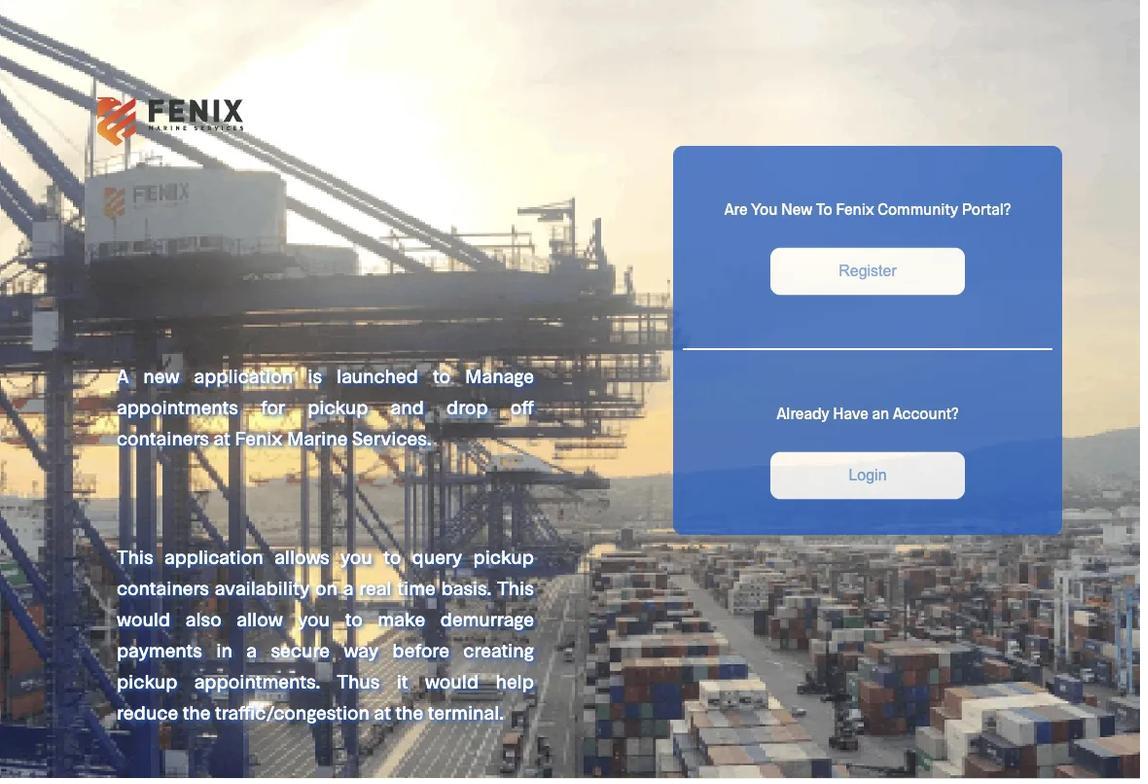 Task type: locate. For each thing, give the bounding box(es) containing it.
new
[[143, 364, 179, 387]]

fenix right to
[[836, 199, 875, 218]]

at down thus on the bottom left of page
[[374, 701, 391, 724]]

containers up also
[[117, 576, 209, 600]]

0 horizontal spatial pickup
[[117, 670, 177, 693]]

pickup up marine
[[308, 395, 368, 419]]

application up availability
[[165, 545, 263, 568]]

0 vertical spatial containers
[[117, 426, 209, 450]]

containers down appointments
[[117, 426, 209, 450]]

1 horizontal spatial pickup
[[308, 395, 368, 419]]

creating
[[464, 638, 534, 662]]

are you new to fenix community portal?
[[725, 199, 1012, 218]]

0 horizontal spatial to
[[345, 607, 363, 631]]

this up the payments
[[117, 545, 153, 568]]

pickup up basis.
[[474, 545, 534, 568]]

pickup up reduce
[[117, 670, 177, 693]]

real
[[359, 576, 392, 600]]

would
[[117, 607, 170, 631], [425, 670, 479, 693]]

application inside a new application is launched to manage appointments for pickup and drop off containers at fenix marine services.
[[194, 364, 293, 387]]

0 horizontal spatial you
[[298, 607, 330, 631]]

the down it
[[396, 701, 424, 724]]

1 vertical spatial to
[[384, 545, 401, 568]]

2 vertical spatial to
[[345, 607, 363, 631]]

to up way
[[345, 607, 363, 631]]

services.
[[352, 426, 432, 450]]

1 vertical spatial at
[[374, 701, 391, 724]]

register button
[[771, 248, 966, 295]]

time
[[397, 576, 436, 600]]

1 containers from the top
[[117, 426, 209, 450]]

application inside this application allows you to query pickup containers availability on a real time basis. this would also allow you to make demurrage payments in a secure way before creating pickup appointments. thus it would help reduce the traffic/congestion at the terminal.
[[165, 545, 263, 568]]

login
[[849, 467, 887, 484]]

0 vertical spatial fenix
[[836, 199, 875, 218]]

application up for on the bottom left of the page
[[194, 364, 293, 387]]

1 horizontal spatial fenix
[[836, 199, 875, 218]]

0 vertical spatial would
[[117, 607, 170, 631]]

2 containers from the top
[[117, 576, 209, 600]]

1 vertical spatial this
[[498, 576, 534, 600]]

0 vertical spatial a
[[343, 576, 354, 600]]

a right on
[[343, 576, 354, 600]]

1 horizontal spatial would
[[425, 670, 479, 693]]

containers inside a new application is launched to manage appointments for pickup and drop off containers at fenix marine services.
[[117, 426, 209, 450]]

you
[[341, 545, 373, 568], [298, 607, 330, 631]]

payments
[[117, 638, 202, 662]]

1 the from the left
[[183, 701, 211, 724]]

1 vertical spatial application
[[165, 545, 263, 568]]

fenix down for on the bottom left of the page
[[235, 426, 283, 450]]

1 horizontal spatial a
[[343, 576, 354, 600]]

a
[[117, 364, 129, 387]]

it
[[397, 670, 408, 693]]

0 horizontal spatial a
[[247, 638, 257, 662]]

would up the payments
[[117, 607, 170, 631]]

a
[[343, 576, 354, 600], [247, 638, 257, 662]]

at down appointments
[[214, 426, 230, 450]]

1 vertical spatial pickup
[[474, 545, 534, 568]]

on
[[315, 576, 338, 600]]

containers
[[117, 426, 209, 450], [117, 576, 209, 600]]

for
[[261, 395, 285, 419]]

1 horizontal spatial to
[[384, 545, 401, 568]]

application
[[194, 364, 293, 387], [165, 545, 263, 568]]

0 horizontal spatial would
[[117, 607, 170, 631]]

traffic/congestion
[[215, 701, 370, 724]]

appointments
[[117, 395, 238, 419]]

2 horizontal spatial to
[[433, 364, 451, 387]]

0 horizontal spatial at
[[214, 426, 230, 450]]

portal?
[[962, 199, 1012, 218]]

allows
[[275, 545, 330, 568]]

launched
[[337, 364, 419, 387]]

1 horizontal spatial at
[[374, 701, 391, 724]]

fenix
[[836, 199, 875, 218], [235, 426, 283, 450]]

1 horizontal spatial you
[[341, 545, 373, 568]]

pickup
[[308, 395, 368, 419], [474, 545, 534, 568], [117, 670, 177, 693]]

drop
[[447, 395, 488, 419]]

0 vertical spatial application
[[194, 364, 293, 387]]

you up real
[[341, 545, 373, 568]]

to
[[817, 199, 833, 218]]

at
[[214, 426, 230, 450], [374, 701, 391, 724]]

would up "terminal."
[[425, 670, 479, 693]]

0 vertical spatial to
[[433, 364, 451, 387]]

allow
[[237, 607, 283, 631]]

you down on
[[298, 607, 330, 631]]

1 vertical spatial fenix
[[235, 426, 283, 450]]

this
[[117, 545, 153, 568], [498, 576, 534, 600]]

0 vertical spatial at
[[214, 426, 230, 450]]

terminal.
[[428, 701, 504, 724]]

to up real
[[384, 545, 401, 568]]

register
[[839, 263, 897, 280]]

the
[[183, 701, 211, 724], [396, 701, 424, 724]]

this up 'demurrage'
[[498, 576, 534, 600]]

the right reduce
[[183, 701, 211, 724]]

to
[[433, 364, 451, 387], [384, 545, 401, 568], [345, 607, 363, 631]]

have
[[833, 403, 869, 422]]

is
[[308, 364, 322, 387]]

0 vertical spatial pickup
[[308, 395, 368, 419]]

to up drop
[[433, 364, 451, 387]]

1 vertical spatial you
[[298, 607, 330, 631]]

0 horizontal spatial fenix
[[235, 426, 283, 450]]

a right in
[[247, 638, 257, 662]]

1 vertical spatial containers
[[117, 576, 209, 600]]

at inside a new application is launched to manage appointments for pickup and drop off containers at fenix marine services.
[[214, 426, 230, 450]]

availability
[[215, 576, 310, 600]]

0 horizontal spatial the
[[183, 701, 211, 724]]

0 vertical spatial this
[[117, 545, 153, 568]]

to inside a new application is launched to manage appointments for pickup and drop off containers at fenix marine services.
[[433, 364, 451, 387]]

0 horizontal spatial this
[[117, 545, 153, 568]]

you
[[751, 199, 778, 218]]

1 horizontal spatial the
[[396, 701, 424, 724]]

off
[[511, 395, 534, 419]]



Task type: describe. For each thing, give the bounding box(es) containing it.
account?
[[893, 403, 959, 422]]

1 vertical spatial would
[[425, 670, 479, 693]]

in
[[216, 638, 232, 662]]

login button
[[771, 452, 966, 500]]

a new application is launched to manage appointments for pickup and drop off containers at fenix marine services.
[[117, 364, 534, 450]]

marine
[[287, 426, 348, 450]]

containers inside this application allows you to query pickup containers availability on a real time basis. this would also allow you to make demurrage payments in a secure way before creating pickup appointments. thus it would help reduce the traffic/congestion at the terminal.
[[117, 576, 209, 600]]

secure
[[271, 638, 330, 662]]

reduce
[[117, 701, 178, 724]]

help
[[496, 670, 534, 693]]

at inside this application allows you to query pickup containers availability on a real time basis. this would also allow you to make demurrage payments in a secure way before creating pickup appointments. thus it would help reduce the traffic/congestion at the terminal.
[[374, 701, 391, 724]]

community
[[878, 199, 959, 218]]

manage
[[465, 364, 534, 387]]

also
[[186, 607, 222, 631]]

basis.
[[441, 576, 492, 600]]

an
[[873, 403, 890, 422]]

way
[[344, 638, 378, 662]]

thus
[[337, 670, 380, 693]]

query
[[412, 545, 462, 568]]

and
[[391, 395, 424, 419]]

2 horizontal spatial pickup
[[474, 545, 534, 568]]

make
[[378, 607, 425, 631]]

1 horizontal spatial this
[[498, 576, 534, 600]]

fenix inside a new application is launched to manage appointments for pickup and drop off containers at fenix marine services.
[[235, 426, 283, 450]]

1 vertical spatial a
[[247, 638, 257, 662]]

this application allows you to query pickup containers availability on a real time basis. this would also allow you to make demurrage payments in a secure way before creating pickup appointments. thus it would help reduce the traffic/congestion at the terminal.
[[117, 545, 534, 724]]

new
[[782, 199, 813, 218]]

2 the from the left
[[396, 701, 424, 724]]

appointments.
[[194, 670, 320, 693]]

already
[[777, 403, 830, 422]]

pickup inside a new application is launched to manage appointments for pickup and drop off containers at fenix marine services.
[[308, 395, 368, 419]]

demurrage
[[441, 607, 534, 631]]

2 vertical spatial pickup
[[117, 670, 177, 693]]

already have an account?
[[777, 403, 959, 422]]

are
[[725, 199, 748, 218]]

before
[[393, 638, 450, 662]]

0 vertical spatial you
[[341, 545, 373, 568]]



Task type: vqa. For each thing, say whether or not it's contained in the screenshot.
the top This
yes



